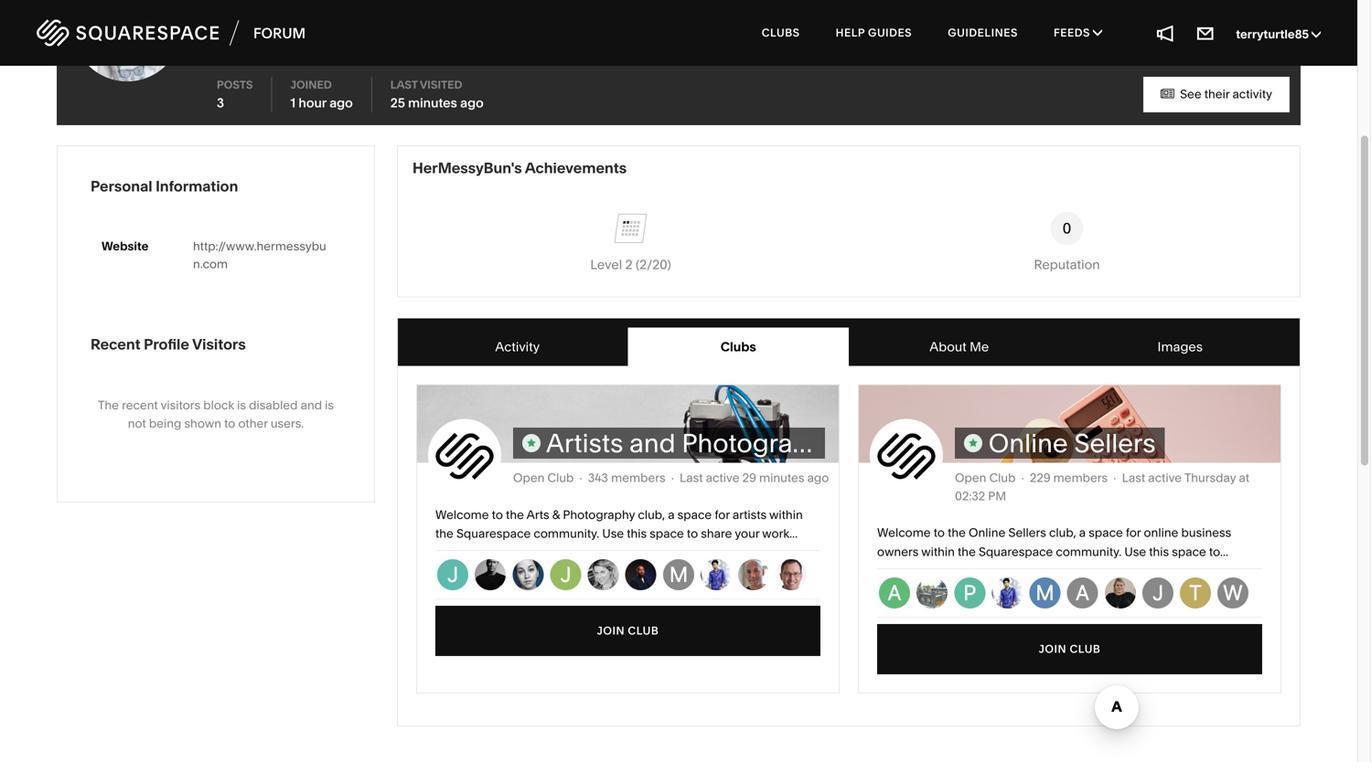 Task type: locate. For each thing, give the bounding box(es) containing it.
online inside welcome to the online sellers club, a space for online business owners within the squarespace community. use this space to...
[[969, 526, 1006, 541]]

club up &
[[548, 471, 574, 486]]

join club link down arham icon
[[877, 625, 1263, 675]]

ago inside joined 1 hour ago
[[330, 95, 353, 111]]

star image
[[527, 439, 536, 448], [969, 439, 978, 448]]

online up 229
[[989, 428, 1068, 459]]

02:32
[[955, 489, 985, 504]]

community. up arham icon
[[1056, 545, 1122, 560]]

join for online
[[1039, 643, 1067, 656]]

1 is from the left
[[237, 398, 246, 413]]

photographers
[[682, 428, 862, 459]]

1 horizontal spatial club,
[[1049, 526, 1077, 541]]

0 vertical spatial a
[[668, 508, 675, 523]]

0 vertical spatial clubs
[[762, 26, 800, 39]]

recent profile visitors
[[91, 336, 246, 354]]

0 horizontal spatial community.
[[534, 527, 599, 542]]

1 vertical spatial minutes
[[759, 471, 805, 486]]

squarespace up rascona icon
[[456, 527, 531, 542]]

posts
[[217, 78, 253, 92]]

to up datienlocphat icon
[[934, 526, 945, 541]]

caret down image
[[1312, 28, 1321, 40]]

1 horizontal spatial this
[[1149, 545, 1169, 560]]

online sellers image
[[859, 305, 1281, 586], [872, 421, 941, 491]]

club
[[548, 471, 574, 486], [989, 471, 1016, 486], [628, 625, 659, 638], [1070, 643, 1101, 656]]

1 horizontal spatial clubs
[[762, 26, 800, 39]]

business
[[1182, 526, 1232, 541]]

last up "25"
[[390, 78, 418, 92]]

1 vertical spatial clubs link
[[628, 328, 849, 366]]

profile
[[144, 336, 189, 354]]

0 horizontal spatial active
[[706, 471, 740, 486]]

active left the thursday
[[1148, 471, 1182, 486]]

clubs link
[[745, 9, 817, 57], [628, 328, 849, 366]]

0 vertical spatial and
[[301, 398, 322, 413]]

1 vertical spatial squarespace
[[979, 545, 1053, 560]]

1 horizontal spatial ago
[[460, 95, 484, 111]]

this inside "welcome to the arts & photography club, a space for artists within the squarespace community. use this space to share your work..."
[[627, 527, 647, 542]]

to left share
[[687, 527, 698, 542]]

1 horizontal spatial welcome
[[877, 526, 931, 541]]

use inside "welcome to the arts & photography club, a space for artists within the squarespace community. use this space to share your work..."
[[602, 527, 624, 542]]

1 vertical spatial use
[[1125, 545, 1146, 560]]

1 horizontal spatial within
[[921, 545, 955, 560]]

1 horizontal spatial join club
[[1039, 643, 1101, 656]]

0 vertical spatial join
[[597, 625, 625, 638]]

community. down &
[[534, 527, 599, 542]]

0 vertical spatial minutes
[[408, 95, 457, 111]]

join club down arham icon
[[1039, 643, 1101, 656]]

0 horizontal spatial ago
[[330, 95, 353, 111]]

open up 02:32 in the right bottom of the page
[[955, 471, 987, 486]]

active left '29' at the bottom right of page
[[706, 471, 740, 486]]

1 members from the left
[[611, 471, 666, 486]]

join club
[[597, 625, 659, 638], [1039, 643, 1101, 656]]

0 vertical spatial join club
[[597, 625, 659, 638]]

activity link
[[407, 328, 628, 366]]

help guides
[[836, 26, 912, 39]]

1 horizontal spatial open
[[955, 471, 987, 486]]

to inside the recent visitors block is disabled and is not being shown to other users.
[[224, 417, 235, 431]]

0 horizontal spatial is
[[237, 398, 246, 413]]

1 vertical spatial this
[[1149, 545, 1169, 560]]

sellers
[[1074, 428, 1156, 459], [1009, 526, 1046, 541]]

welcome for artists and photographers
[[435, 508, 489, 523]]

1 horizontal spatial is
[[325, 398, 334, 413]]

&
[[552, 508, 560, 523]]

within right "owners"
[[921, 545, 955, 560]]

artists
[[733, 508, 767, 523]]

join down the marrydaniel icon at right bottom
[[1039, 643, 1067, 656]]

0 horizontal spatial join club link
[[435, 606, 821, 657]]

0 vertical spatial sellers
[[1074, 428, 1156, 459]]

ago right hour
[[330, 95, 353, 111]]

community. inside welcome to the online sellers club, a space for online business owners within the squarespace community. use this space to...
[[1056, 545, 1122, 560]]

kristineneilstudio image
[[1105, 578, 1136, 609]]

space up mlkwebstudio 'image'
[[650, 527, 684, 542]]

join for artists
[[597, 625, 625, 638]]

minutes
[[408, 95, 457, 111], [759, 471, 805, 486]]

within
[[769, 508, 803, 523], [921, 545, 955, 560]]

artists
[[546, 428, 623, 459]]

members for 229
[[1054, 471, 1108, 486]]

minutes right '29' at the bottom right of page
[[759, 471, 805, 486]]

1 vertical spatial join club
[[1039, 643, 1101, 656]]

hour
[[299, 95, 327, 111]]

open
[[513, 471, 545, 486], [955, 471, 987, 486]]

2
[[625, 257, 633, 273]]

members right 343
[[611, 471, 666, 486]]

0 vertical spatial club,
[[638, 508, 665, 523]]

itsval image
[[625, 560, 657, 591]]

1 vertical spatial online
[[969, 526, 1006, 541]]

help guides link
[[819, 9, 929, 57]]

club down arham icon
[[1070, 643, 1101, 656]]

star image left the artists
[[527, 439, 536, 448]]

digitalkhajababa image
[[992, 578, 1023, 609]]

active
[[706, 471, 740, 486], [1148, 471, 1182, 486]]

0 horizontal spatial within
[[769, 508, 803, 523]]

1
[[290, 95, 296, 111]]

29
[[743, 471, 756, 486]]

see their activity
[[1177, 87, 1273, 102]]

help
[[836, 26, 865, 39]]

the recent visitors block is disabled and is not being shown to other users.
[[98, 398, 334, 431]]

jewelrybykym image
[[1143, 578, 1174, 609]]

join club link down the itsval image
[[435, 606, 821, 657]]

a
[[668, 508, 675, 523], [1079, 526, 1086, 541]]

to down block
[[224, 417, 235, 431]]

online
[[989, 428, 1068, 459], [969, 526, 1006, 541]]

arham image
[[1067, 578, 1098, 609]]

this
[[627, 527, 647, 542], [1149, 545, 1169, 560]]

welcome inside welcome to the online sellers club, a space for online business owners within the squarespace community. use this space to...
[[877, 526, 931, 541]]

terryturtle85
[[1236, 27, 1312, 42]]

other
[[238, 417, 268, 431]]

star image up 02:32 in the right bottom of the page
[[969, 439, 978, 448]]

tab list
[[407, 328, 1291, 366]]

squarespace up digitalkhajababa icon
[[979, 545, 1053, 560]]

0 horizontal spatial use
[[602, 527, 624, 542]]

notifications image
[[1156, 23, 1176, 43]]

1 vertical spatial club,
[[1049, 526, 1077, 541]]

minutes inside last visited 25 minutes ago
[[408, 95, 457, 111]]

1 horizontal spatial star image
[[969, 439, 978, 448]]

space
[[678, 508, 712, 523], [1089, 526, 1123, 541], [650, 527, 684, 542], [1172, 545, 1207, 560]]

members down online sellers
[[1054, 471, 1108, 486]]

1 vertical spatial clubs
[[721, 339, 756, 355]]

2 members from the left
[[1054, 471, 1108, 486]]

atyourplace2 image
[[879, 578, 910, 609]]

2 active from the left
[[1148, 471, 1182, 486]]

luckylou image
[[738, 560, 769, 591]]

0 horizontal spatial members
[[611, 471, 666, 486]]

ago
[[330, 95, 353, 111], [460, 95, 484, 111], [807, 471, 829, 486]]

ago down visited
[[460, 95, 484, 111]]

0 horizontal spatial join club
[[597, 625, 659, 638]]

users.
[[271, 417, 304, 431]]

1 star image from the left
[[527, 439, 536, 448]]

recent
[[91, 336, 141, 354]]

the up josh_sqsp icon
[[435, 527, 454, 542]]

0 horizontal spatial minutes
[[408, 95, 457, 111]]

level 2 image
[[614, 212, 647, 245]]

0 horizontal spatial and
[[301, 398, 322, 413]]

ago down photographers at bottom
[[807, 471, 829, 486]]

1 vertical spatial welcome
[[877, 526, 931, 541]]

a down the open club        ·     343 members           ·     last active 29 minutes ago on the bottom of page
[[668, 508, 675, 523]]

1 vertical spatial within
[[921, 545, 955, 560]]

welcome up "owners"
[[877, 526, 931, 541]]

and up 'users.'
[[301, 398, 322, 413]]

sellers up thursday at 02:32  pm
[[1074, 428, 1156, 459]]

1 horizontal spatial squarespace
[[979, 545, 1053, 560]]

0
[[1063, 220, 1072, 237]]

0 vertical spatial within
[[769, 508, 803, 523]]

clubs
[[762, 26, 800, 39], [721, 339, 756, 355]]

for left the online
[[1126, 526, 1141, 541]]

1 vertical spatial community.
[[1056, 545, 1122, 560]]

their
[[1205, 87, 1230, 102]]

3
[[217, 95, 224, 111]]

2 horizontal spatial last
[[1122, 471, 1146, 486]]

jocz image
[[550, 560, 581, 591]]

artists and photographers image
[[417, 302, 839, 583], [430, 421, 500, 491]]

0 vertical spatial this
[[627, 527, 647, 542]]

0 horizontal spatial star image
[[527, 439, 536, 448]]

your
[[735, 527, 760, 542]]

block
[[203, 398, 234, 413]]

members
[[611, 471, 666, 486], [1054, 471, 1108, 486]]

club, down the open club        ·     343 members           ·     last active 29 minutes ago on the bottom of page
[[638, 508, 665, 523]]

1 horizontal spatial last
[[680, 471, 703, 486]]

0 horizontal spatial clubs
[[721, 339, 756, 355]]

0 vertical spatial community.
[[534, 527, 599, 542]]

online sellers link
[[989, 428, 1156, 459]]

last up the online
[[1122, 471, 1146, 486]]

visited
[[420, 78, 462, 92]]

for up share
[[715, 508, 730, 523]]

0 horizontal spatial this
[[627, 527, 647, 542]]

1 horizontal spatial members
[[1054, 471, 1108, 486]]

larrygroves image
[[776, 560, 807, 591]]

squarespace
[[456, 527, 531, 542], [979, 545, 1053, 560]]

sellers down 229
[[1009, 526, 1046, 541]]

welcome
[[435, 508, 489, 523], [877, 526, 931, 541]]

use down photography
[[602, 527, 624, 542]]

1 open from the left
[[513, 471, 545, 486]]

0 horizontal spatial a
[[668, 508, 675, 523]]

1 horizontal spatial for
[[1126, 526, 1141, 541]]

1 horizontal spatial join
[[1039, 643, 1067, 656]]

1 horizontal spatial use
[[1125, 545, 1146, 560]]

1 horizontal spatial join club link
[[877, 625, 1263, 675]]

0 vertical spatial for
[[715, 508, 730, 523]]

fdickenson image
[[588, 560, 619, 591]]

2 star image from the left
[[969, 439, 978, 448]]

last down artists and photographers
[[680, 471, 703, 486]]

photography
[[563, 508, 635, 523]]

a inside "welcome to the arts & photography club, a space for artists within the squarespace community. use this space to share your work..."
[[668, 508, 675, 523]]

0 horizontal spatial for
[[715, 508, 730, 523]]

within inside welcome to the online sellers club, a space for online business owners within the squarespace community. use this space to...
[[921, 545, 955, 560]]

1 active from the left
[[706, 471, 740, 486]]

marrydaniel image
[[1030, 578, 1061, 609]]

2 open from the left
[[955, 471, 987, 486]]

minutes down visited
[[408, 95, 457, 111]]

wafa image
[[1218, 578, 1249, 609]]

owners
[[877, 545, 919, 560]]

space up share
[[678, 508, 712, 523]]

use
[[602, 527, 624, 542], [1125, 545, 1146, 560]]

active for open club        ·     229 members           ·     last active
[[1148, 471, 1182, 486]]

n.com
[[193, 257, 228, 272]]

is up 'other'
[[237, 398, 246, 413]]

welcome inside "welcome to the arts & photography club, a space for artists within the squarespace community. use this space to share your work..."
[[435, 508, 489, 523]]

0 vertical spatial welcome
[[435, 508, 489, 523]]

1 vertical spatial sellers
[[1009, 526, 1046, 541]]

is
[[237, 398, 246, 413], [325, 398, 334, 413]]

welcome up josh_sqsp icon
[[435, 508, 489, 523]]

open up arts
[[513, 471, 545, 486]]

visitors
[[161, 398, 200, 413]]

for
[[715, 508, 730, 523], [1126, 526, 1141, 541]]

use down the online
[[1125, 545, 1146, 560]]

1 horizontal spatial active
[[1148, 471, 1182, 486]]

member
[[277, 13, 337, 31]]

online down pm at the bottom of page
[[969, 526, 1006, 541]]

1 vertical spatial and
[[629, 428, 676, 459]]

join club down the itsval image
[[597, 625, 659, 638]]

within up work...
[[769, 508, 803, 523]]

space down 'business'
[[1172, 545, 1207, 560]]

0 horizontal spatial squarespace
[[456, 527, 531, 542]]

0 horizontal spatial welcome
[[435, 508, 489, 523]]

1 vertical spatial for
[[1126, 526, 1141, 541]]

club,
[[638, 508, 665, 523], [1049, 526, 1077, 541]]

join club link for and
[[435, 606, 821, 657]]

is right disabled at the left bottom of page
[[325, 398, 334, 413]]

this up the itsval image
[[627, 527, 647, 542]]

online
[[1144, 526, 1179, 541]]

community. inside "welcome to the arts & photography club, a space for artists within the squarespace community. use this space to share your work..."
[[534, 527, 599, 542]]

club, down open club        ·     229 members           ·     last active
[[1049, 526, 1077, 541]]

0 horizontal spatial club,
[[638, 508, 665, 523]]

and up the open club        ·     343 members           ·     last active 29 minutes ago on the bottom of page
[[629, 428, 676, 459]]

work...
[[762, 527, 798, 542]]

join club for and
[[597, 625, 659, 638]]

not
[[128, 417, 146, 431]]

this down the online
[[1149, 545, 1169, 560]]

1 vertical spatial join
[[1039, 643, 1067, 656]]

0 horizontal spatial join
[[597, 625, 625, 638]]

the
[[98, 398, 119, 413]]

feeds
[[1054, 26, 1093, 39]]

0 vertical spatial clubs link
[[745, 9, 817, 57]]

1 vertical spatial a
[[1079, 526, 1086, 541]]

the
[[506, 508, 524, 523], [948, 526, 966, 541], [435, 527, 454, 542], [958, 545, 976, 560]]

0 horizontal spatial last
[[390, 78, 418, 92]]

a down thursday at 02:32  pm
[[1079, 526, 1086, 541]]

0 horizontal spatial sellers
[[1009, 526, 1046, 541]]

1 horizontal spatial a
[[1079, 526, 1086, 541]]

peakbioboost image
[[954, 578, 986, 609]]

josh_sqsp image
[[437, 560, 468, 591]]

1 horizontal spatial minutes
[[759, 471, 805, 486]]

last
[[390, 78, 418, 92], [680, 471, 703, 486], [1122, 471, 1146, 486]]

1 horizontal spatial community.
[[1056, 545, 1122, 560]]

0 horizontal spatial open
[[513, 471, 545, 486]]

guidelines link
[[932, 9, 1035, 57]]

0 vertical spatial use
[[602, 527, 624, 542]]

personal information
[[91, 178, 238, 195]]

0 vertical spatial squarespace
[[456, 527, 531, 542]]

http://www.hermessybu n.com link
[[193, 239, 326, 272]]

join down fdickenson icon
[[597, 625, 625, 638]]

join
[[597, 625, 625, 638], [1039, 643, 1067, 656]]



Task type: describe. For each thing, give the bounding box(es) containing it.
use inside welcome to the online sellers club, a space for online business owners within the squarespace community. use this space to...
[[1125, 545, 1146, 560]]

activity
[[495, 339, 540, 355]]

caret down image
[[1093, 27, 1103, 38]]

to...
[[1209, 545, 1229, 560]]

terryturtle85 link
[[1236, 27, 1321, 42]]

messages image
[[1196, 23, 1216, 43]]

visitors
[[192, 336, 246, 354]]

shown
[[184, 417, 221, 431]]

star image for online sellers
[[969, 439, 978, 448]]

digitalkhajababa image
[[701, 560, 732, 591]]

images
[[1158, 339, 1203, 355]]

images link
[[1070, 328, 1291, 366]]

thursday
[[1185, 471, 1236, 486]]

level
[[590, 257, 622, 273]]

to left arts
[[492, 508, 503, 523]]

newspaper o image
[[1161, 88, 1175, 100]]

open club        ·     343 members           ·     last active 29 minutes ago
[[513, 471, 829, 486]]

the up peakbioboost image
[[958, 545, 976, 560]]

last for open club        ·     229 members           ·     last active
[[1122, 471, 1146, 486]]

club up pm at the bottom of page
[[989, 471, 1016, 486]]

the left arts
[[506, 508, 524, 523]]

229
[[1030, 471, 1051, 486]]

artists and photographers link
[[546, 428, 862, 459]]

me
[[970, 339, 989, 355]]

joined 1 hour ago
[[290, 78, 353, 111]]

club, inside welcome to the online sellers club, a space for online business owners within the squarespace community. use this space to...
[[1049, 526, 1077, 541]]

last inside last visited 25 minutes ago
[[390, 78, 418, 92]]

squarespace forum image
[[37, 17, 306, 49]]

1 horizontal spatial sellers
[[1074, 428, 1156, 459]]

join club link for sellers
[[877, 625, 1263, 675]]

open for open club        ·     343 members           ·     last active 29 minutes ago
[[513, 471, 545, 486]]

club down the itsval image
[[628, 625, 659, 638]]

343
[[588, 471, 608, 486]]

last visited 25 minutes ago
[[390, 78, 484, 111]]

achievements
[[525, 159, 627, 177]]

squarespace inside welcome to the online sellers club, a space for online business owners within the squarespace community. use this space to...
[[979, 545, 1053, 560]]

website
[[102, 239, 149, 254]]

http://www.hermessybu n.com
[[193, 239, 326, 272]]

about me
[[930, 339, 989, 355]]

reputation
[[1034, 257, 1100, 273]]

see their activity link
[[1144, 77, 1290, 112]]

datienlocphat image
[[917, 578, 948, 609]]

active for open club        ·     343 members           ·     last active 29 minutes ago
[[706, 471, 740, 486]]

activity
[[1233, 87, 1273, 102]]

the down 02:32 in the right bottom of the page
[[948, 526, 966, 541]]

to inside welcome to the online sellers club, a space for online business owners within the squarespace community. use this space to...
[[934, 526, 945, 541]]

tiffer image
[[1180, 578, 1211, 609]]

for inside "welcome to the arts & photography club, a space for artists within the squarespace community. use this space to share your work..."
[[715, 508, 730, 523]]

this inside welcome to the online sellers club, a space for online business owners within the squarespace community. use this space to...
[[1149, 545, 1169, 560]]

cerebralaperture image
[[513, 560, 544, 591]]

guides
[[868, 26, 912, 39]]

open for open club        ·     229 members           ·     last active
[[955, 471, 987, 486]]

join club for sellers
[[1039, 643, 1101, 656]]

guidelines
[[948, 26, 1018, 39]]

within inside "welcome to the arts & photography club, a space for artists within the squarespace community. use this space to share your work..."
[[769, 508, 803, 523]]

squarespace inside "welcome to the arts & photography club, a space for artists within the squarespace community. use this space to share your work..."
[[456, 527, 531, 542]]

welcome for online sellers
[[877, 526, 931, 541]]

welcome to the online sellers club, a space for online business owners within the squarespace community. use this space to...
[[877, 526, 1232, 560]]

recent
[[122, 398, 158, 413]]

25
[[390, 95, 405, 111]]

hermessybun's
[[413, 159, 522, 177]]

share
[[701, 527, 732, 542]]

thursday at 02:32  pm
[[955, 471, 1250, 504]]

2 is from the left
[[325, 398, 334, 413]]

pm
[[988, 489, 1007, 504]]

and inside the recent visitors block is disabled and is not being shown to other users.
[[301, 398, 322, 413]]

last for open club        ·     343 members           ·     last active 29 minutes ago
[[680, 471, 703, 486]]

online sellers
[[989, 428, 1156, 459]]

welcome to the arts & photography club, a space for artists within the squarespace community. use this space to share your work...
[[435, 508, 803, 542]]

circle member
[[233, 13, 337, 31]]

information
[[156, 178, 238, 195]]

about
[[930, 339, 967, 355]]

about me link
[[849, 328, 1070, 366]]

arts
[[527, 508, 550, 523]]

circle
[[233, 13, 274, 31]]

2 horizontal spatial ago
[[807, 471, 829, 486]]

(2/20)
[[636, 257, 671, 273]]

joined
[[290, 78, 332, 92]]

star image for artists and photographers
[[527, 439, 536, 448]]

hermessybun's achievements
[[413, 159, 627, 177]]

feeds link
[[1037, 9, 1119, 57]]

rascona image
[[475, 560, 506, 591]]

club, inside "welcome to the arts & photography club, a space for artists within the squarespace community. use this space to share your work..."
[[638, 508, 665, 523]]

a inside welcome to the online sellers club, a space for online business owners within the squarespace community. use this space to...
[[1079, 526, 1086, 541]]

mlkwebstudio image
[[663, 560, 694, 591]]

level 2 (2/20)
[[590, 257, 671, 273]]

1 horizontal spatial and
[[629, 428, 676, 459]]

0 vertical spatial online
[[989, 428, 1068, 459]]

http://www.hermessybu
[[193, 239, 326, 254]]

space down thursday at 02:32  pm
[[1089, 526, 1123, 541]]

open club        ·     229 members           ·     last active
[[955, 471, 1185, 486]]

at
[[1239, 471, 1250, 486]]

for inside welcome to the online sellers club, a space for online business owners within the squarespace community. use this space to...
[[1126, 526, 1141, 541]]

sellers inside welcome to the online sellers club, a space for online business owners within the squarespace community. use this space to...
[[1009, 526, 1046, 541]]

see
[[1180, 87, 1202, 102]]

artists and photographers
[[546, 428, 862, 459]]

disabled
[[249, 398, 298, 413]]

posts 3
[[217, 78, 253, 111]]

being
[[149, 417, 181, 431]]

tab list containing activity
[[407, 328, 1291, 366]]

members for 343
[[611, 471, 666, 486]]

personal
[[91, 178, 152, 195]]

ago inside last visited 25 minutes ago
[[460, 95, 484, 111]]



Task type: vqa. For each thing, say whether or not it's contained in the screenshot.
'Welcome'
yes



